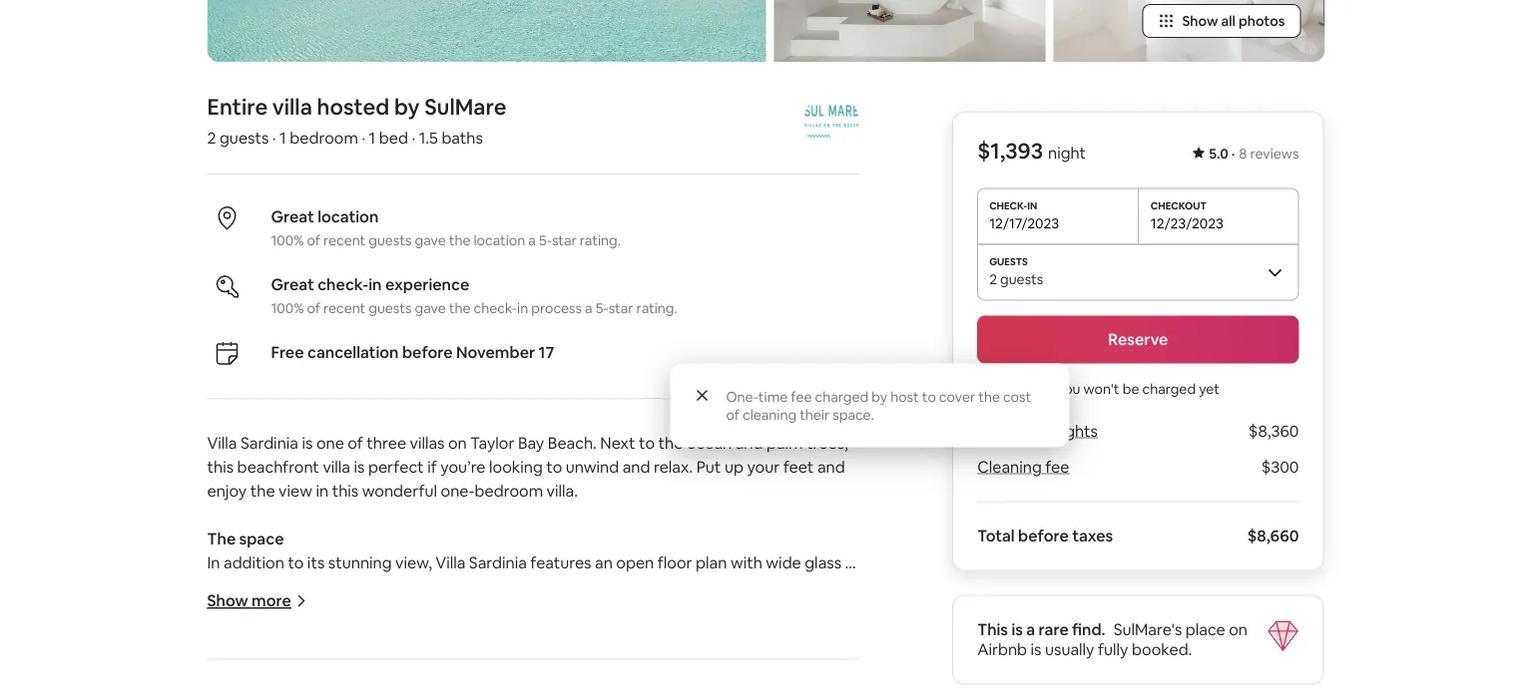 Task type: vqa. For each thing, say whether or not it's contained in the screenshot.
built
yes



Task type: locate. For each thing, give the bounding box(es) containing it.
star inside the great location 100% of recent guests gave the location a 5-star rating.
[[552, 232, 577, 250]]

$1,393 for $1,393 night
[[978, 137, 1044, 165]]

view
[[279, 481, 312, 501]]

guests up the experience
[[369, 232, 412, 250]]

in
[[207, 553, 220, 573]]

12/23/2023
[[1151, 214, 1224, 232]]

· left bed
[[362, 128, 366, 148]]

0 vertical spatial 5-
[[539, 232, 552, 250]]

0 horizontal spatial charged
[[815, 388, 869, 406]]

1 vertical spatial star
[[609, 300, 634, 318]]

looking
[[489, 457, 543, 477]]

before down the experience
[[402, 342, 453, 363]]

a
[[529, 232, 536, 250], [585, 300, 593, 318], [436, 577, 445, 597], [560, 601, 568, 621], [1027, 620, 1036, 641], [617, 625, 625, 645]]

2 100% from the top
[[271, 300, 304, 318]]

an up lounge
[[322, 601, 339, 621]]

on up you're
[[448, 433, 467, 454]]

to right host at the right of the page
[[922, 388, 936, 406]]

1 vertical spatial show
[[207, 591, 248, 612]]

0 vertical spatial its
[[307, 553, 325, 573]]

an left open
[[595, 553, 613, 573]]

1 gave from the top
[[415, 232, 446, 250]]

in inside the 'villa sardinia is one of three villas on taylor bay beach. next to the ocean and palm trees, this beachfront villa is perfect if you're looking to unwind and relax. put up your feet and enjoy the view in this wonderful one-bedroom villa.'
[[316, 481, 329, 501]]

1 vertical spatial location
[[474, 232, 525, 250]]

cancellation
[[307, 342, 399, 363]]

2 recent from the top
[[323, 300, 366, 318]]

doors
[[207, 577, 250, 597]]

sulmare's
[[1114, 620, 1182, 641]]

villa right entire
[[272, 93, 312, 121]]

1 right the 2
[[280, 128, 286, 148]]

location down entire villa hosted by sulmare 2 guests · 1 bedroom · 1 bed · 1.5 baths
[[318, 206, 379, 227]]

place
[[1186, 620, 1226, 641]]

gave down the experience
[[415, 300, 446, 318]]

villa up enjoy
[[207, 433, 237, 454]]

gave up the experience
[[415, 232, 446, 250]]

terrace.
[[517, 577, 574, 597]]

sardinia up beachfront at the left of the page
[[241, 433, 299, 454]]

great check-in experience 100% of recent guests gave the check-in process a 5-star rating.
[[271, 274, 678, 318]]

the up the in
[[207, 529, 236, 549]]

wonderful
[[362, 481, 437, 501]]

0 vertical spatial sardinia
[[241, 433, 299, 454]]

sardinia up beautiful
[[469, 553, 527, 573]]

time up "magical"
[[260, 649, 294, 669]]

100% inside great check-in experience 100% of recent guests gave the check-in process a 5-star rating.
[[271, 300, 304, 318]]

this up enjoy
[[207, 457, 234, 477]]

fee up palm
[[791, 388, 812, 406]]

gave
[[415, 232, 446, 250], [415, 300, 446, 318]]

the left cost
[[979, 388, 1000, 406]]

1 horizontal spatial this
[[332, 481, 359, 501]]

show left all
[[1183, 12, 1219, 30]]

the
[[449, 232, 471, 250], [449, 300, 471, 318], [979, 388, 1000, 406], [659, 433, 683, 454], [250, 481, 275, 501], [437, 601, 462, 621], [765, 601, 790, 621], [672, 625, 697, 645], [460, 649, 485, 669], [545, 649, 570, 669], [207, 673, 232, 693]]

1 left bed
[[369, 128, 376, 148]]

the up the experience
[[449, 232, 471, 250]]

0 horizontal spatial the
[[207, 529, 236, 549]]

time left their
[[759, 388, 788, 406]]

villa down one
[[323, 457, 350, 477]]

to down 'view,'
[[416, 577, 432, 597]]

incredibly
[[609, 577, 681, 597]]

1 horizontal spatial villa
[[323, 457, 350, 477]]

8
[[1239, 145, 1248, 163]]

your right up
[[747, 457, 780, 477]]

1 vertical spatial gave
[[415, 300, 446, 318]]

in right view at left bottom
[[316, 481, 329, 501]]

charged for be
[[1143, 380, 1196, 398]]

turks
[[483, 673, 523, 693]]

1 vertical spatial 5-
[[596, 300, 609, 318]]

show inside show all photos button
[[1183, 12, 1219, 30]]

$1,393 x 6 nights button
[[978, 421, 1098, 442]]

star up "process"
[[552, 232, 577, 250]]

free cancellation before november 17
[[271, 342, 554, 363]]

beautiful
[[448, 577, 513, 597]]

in right dip in the left of the page
[[656, 625, 668, 645]]

$1,393
[[978, 137, 1044, 165], [978, 421, 1025, 442]]

villa inside entire villa hosted by sulmare 2 guests · 1 bedroom · 1 bed · 1.5 baths
[[272, 93, 312, 121]]

baths
[[442, 128, 483, 148]]

$1,393 left x
[[978, 421, 1025, 442]]

1 recent from the top
[[323, 232, 366, 250]]

sardinia inside the space in addition to its stunning view, villa sardinia features an open floor plan with wide glass doors providing easy access to a beautiful terrace. the incredibly spacious veranda was built to feel like an extension of the villa – it's like a second living space! enjoy the comfortable lounge chairs, tables and barbeque or take a dip in the private pool. when it comes time to explore, walk down the path to the crisp white sand and make your way to the magical turquoise water. after all, turks and caicos is known for its snorkeling and great reef diving.
[[469, 553, 527, 573]]

fully
[[1098, 640, 1129, 660]]

space!
[[671, 601, 718, 621]]

your
[[747, 457, 780, 477], [771, 649, 804, 669]]

a left dip in the left of the page
[[617, 625, 625, 645]]

0 vertical spatial villa
[[272, 93, 312, 121]]

like down 'terrace.'
[[532, 601, 556, 621]]

the up all,
[[460, 649, 485, 669]]

0 horizontal spatial star
[[552, 232, 577, 250]]

like
[[294, 601, 318, 621], [532, 601, 556, 621]]

charged inside one-time fee charged by host to cover the cost of cleaning their space.
[[815, 388, 869, 406]]

2 like from the left
[[532, 601, 556, 621]]

fee
[[791, 388, 812, 406], [1046, 457, 1070, 478]]

0 vertical spatial star
[[552, 232, 577, 250]]

great
[[207, 697, 247, 701]]

check-
[[318, 274, 369, 295], [474, 300, 517, 318]]

a left rare
[[1027, 620, 1036, 641]]

charged left by
[[815, 388, 869, 406]]

the up the sand
[[672, 625, 697, 645]]

0 vertical spatial guests
[[220, 128, 269, 148]]

the up second
[[578, 577, 606, 597]]

1 horizontal spatial 5-
[[596, 300, 609, 318]]

5- right "process"
[[596, 300, 609, 318]]

0 vertical spatial on
[[448, 433, 467, 454]]

for
[[677, 673, 698, 693]]

0 horizontal spatial bedroom
[[290, 128, 358, 148]]

1 vertical spatial recent
[[323, 300, 366, 318]]

check- up cancellation
[[318, 274, 369, 295]]

guests down entire
[[220, 128, 269, 148]]

0 vertical spatial gave
[[415, 232, 446, 250]]

0 horizontal spatial like
[[294, 601, 318, 621]]

1 horizontal spatial the
[[578, 577, 606, 597]]

1 vertical spatial fee
[[1046, 457, 1070, 478]]

0 vertical spatial great
[[271, 206, 314, 227]]

learn more about the host, sulmare. image
[[804, 94, 860, 150], [804, 94, 860, 150]]

cleaning fee
[[978, 457, 1070, 478]]

0 vertical spatial check-
[[318, 274, 369, 295]]

1 vertical spatial villa
[[436, 553, 466, 573]]

trees,
[[807, 433, 849, 454]]

this right view at left bottom
[[332, 481, 359, 501]]

your inside the 'villa sardinia is one of three villas on taylor bay beach. next to the ocean and palm trees, this beachfront villa is perfect if you're looking to unwind and relax. put up your feet and enjoy the view in this wonderful one-bedroom villa.'
[[747, 457, 780, 477]]

1 vertical spatial villa
[[323, 457, 350, 477]]

way
[[807, 649, 836, 669]]

all
[[1222, 12, 1236, 30]]

charged right be
[[1143, 380, 1196, 398]]

on
[[448, 433, 467, 454], [1229, 620, 1248, 641]]

after
[[418, 673, 457, 693]]

gave inside great check-in experience 100% of recent guests gave the check-in process a 5-star rating.
[[415, 300, 446, 318]]

2 great from the top
[[271, 274, 314, 295]]

show more button
[[207, 591, 307, 612]]

turquoise
[[296, 673, 366, 693]]

your down pool.
[[771, 649, 804, 669]]

bedroom down hosted
[[290, 128, 358, 148]]

and down way
[[802, 673, 829, 693]]

1 vertical spatial this
[[332, 481, 359, 501]]

feet
[[783, 457, 814, 477]]

0 vertical spatial recent
[[323, 232, 366, 250]]

0 horizontal spatial sardinia
[[241, 433, 299, 454]]

1 horizontal spatial charged
[[1143, 380, 1196, 398]]

0 vertical spatial before
[[402, 342, 453, 363]]

great for great location
[[271, 206, 314, 227]]

recent inside great check-in experience 100% of recent guests gave the check-in process a 5-star rating.
[[323, 300, 366, 318]]

entire villa hosted by sulmare 2 guests · 1 bedroom · 1 bed · 1.5 baths
[[207, 93, 507, 148]]

guests inside the great location 100% of recent guests gave the location a 5-star rating.
[[369, 232, 412, 250]]

be
[[1123, 380, 1140, 398]]

1 vertical spatial rating.
[[637, 300, 678, 318]]

1 horizontal spatial on
[[1229, 620, 1248, 641]]

feel
[[263, 601, 290, 621]]

1 vertical spatial your
[[771, 649, 804, 669]]

one-time fee charged by host to cover the cost of cleaning their space.
[[726, 388, 1032, 424]]

great inside the great location 100% of recent guests gave the location a 5-star rating.
[[271, 206, 314, 227]]

of inside the great location 100% of recent guests gave the location a 5-star rating.
[[307, 232, 320, 250]]

2 vertical spatial guests
[[369, 300, 412, 318]]

to down lounge
[[297, 649, 313, 669]]

1 horizontal spatial 1
[[369, 128, 376, 148]]

· left 8
[[1232, 145, 1235, 163]]

1 vertical spatial an
[[322, 601, 339, 621]]

is down white
[[610, 673, 621, 693]]

star right "process"
[[609, 300, 634, 318]]

fee down 6
[[1046, 457, 1070, 478]]

$1,393 left night
[[978, 137, 1044, 165]]

and right the tables
[[455, 625, 483, 645]]

on right the place
[[1229, 620, 1248, 641]]

show for show more
[[207, 591, 248, 612]]

100%
[[271, 232, 304, 250], [271, 300, 304, 318]]

0 vertical spatial time
[[759, 388, 788, 406]]

0 vertical spatial bedroom
[[290, 128, 358, 148]]

1 like from the left
[[294, 601, 318, 621]]

1 horizontal spatial villa
[[436, 553, 466, 573]]

5- inside the great location 100% of recent guests gave the location a 5-star rating.
[[539, 232, 552, 250]]

check- up 'november'
[[474, 300, 517, 318]]

1 horizontal spatial time
[[759, 388, 788, 406]]

usually
[[1045, 640, 1095, 660]]

one-
[[726, 388, 759, 406]]

0 horizontal spatial 1
[[280, 128, 286, 148]]

hosted
[[317, 93, 390, 121]]

bedroom down looking
[[475, 481, 543, 501]]

1 vertical spatial on
[[1229, 620, 1248, 641]]

its right for
[[702, 673, 719, 693]]

1 horizontal spatial rating.
[[637, 300, 678, 318]]

with
[[731, 553, 763, 573]]

0 horizontal spatial on
[[448, 433, 467, 454]]

of inside the space in addition to its stunning view, villa sardinia features an open floor plan with wide glass doors providing easy access to a beautiful terrace. the incredibly spacious veranda was built to feel like an extension of the villa – it's like a second living space! enjoy the comfortable lounge chairs, tables and barbeque or take a dip in the private pool. when it comes time to explore, walk down the path to the crisp white sand and make your way to the magical turquoise water. after all, turks and caicos is known for its snorkeling and great reef diving.
[[418, 601, 433, 621]]

the down beachfront at the left of the page
[[250, 481, 275, 501]]

relax.
[[654, 457, 693, 477]]

0 vertical spatial fee
[[791, 388, 812, 406]]

time
[[759, 388, 788, 406], [260, 649, 294, 669]]

like right feel
[[294, 601, 318, 621]]

bedroom inside entire villa hosted by sulmare 2 guests · 1 bedroom · 1 bed · 1.5 baths
[[290, 128, 358, 148]]

rating.
[[580, 232, 621, 250], [637, 300, 678, 318]]

is
[[302, 433, 313, 454], [354, 457, 365, 477], [1012, 620, 1023, 641], [1031, 640, 1042, 660], [610, 673, 621, 693]]

time inside the space in addition to its stunning view, villa sardinia features an open floor plan with wide glass doors providing easy access to a beautiful terrace. the incredibly spacious veranda was built to feel like an extension of the villa – it's like a second living space! enjoy the comfortable lounge chairs, tables and barbeque or take a dip in the private pool. when it comes time to explore, walk down the path to the crisp white sand and make your way to the magical turquoise water. after all, turks and caicos is known for its snorkeling and great reef diving.
[[260, 649, 294, 669]]

the up pool.
[[765, 601, 790, 621]]

0 vertical spatial $1,393
[[978, 137, 1044, 165]]

before
[[402, 342, 453, 363], [1019, 526, 1069, 547]]

1 horizontal spatial sardinia
[[469, 553, 527, 573]]

0 vertical spatial rating.
[[580, 232, 621, 250]]

is left perfect
[[354, 457, 365, 477]]

0 vertical spatial 100%
[[271, 232, 304, 250]]

sardinia
[[241, 433, 299, 454], [469, 553, 527, 573]]

0 horizontal spatial villa
[[272, 93, 312, 121]]

known
[[625, 673, 673, 693]]

0 horizontal spatial this
[[207, 457, 234, 477]]

to inside one-time fee charged by host to cover the cost of cleaning their space.
[[922, 388, 936, 406]]

1 $1,393 from the top
[[978, 137, 1044, 165]]

1 horizontal spatial check-
[[474, 300, 517, 318]]

bay
[[518, 433, 544, 454]]

1 horizontal spatial fee
[[1046, 457, 1070, 478]]

0 horizontal spatial location
[[318, 206, 379, 227]]

the
[[207, 529, 236, 549], [578, 577, 606, 597]]

villa inside the 'villa sardinia is one of three villas on taylor bay beach. next to the ocean and palm trees, this beachfront villa is perfect if you're looking to unwind and relax. put up your feet and enjoy the view in this wonderful one-bedroom villa.'
[[207, 433, 237, 454]]

1 vertical spatial $1,393
[[978, 421, 1025, 442]]

its up providing
[[307, 553, 325, 573]]

before right the total
[[1019, 526, 1069, 547]]

veranda
[[752, 577, 812, 597]]

5- up "process"
[[539, 232, 552, 250]]

0 vertical spatial the
[[207, 529, 236, 549]]

1 horizontal spatial star
[[609, 300, 634, 318]]

0 horizontal spatial time
[[260, 649, 294, 669]]

5- inside great check-in experience 100% of recent guests gave the check-in process a 5-star rating.
[[596, 300, 609, 318]]

$1,393 for $1,393 x 6 nights
[[978, 421, 1025, 442]]

great
[[271, 206, 314, 227], [271, 274, 314, 295]]

location up great check-in experience 100% of recent guests gave the check-in process a 5-star rating.
[[474, 232, 525, 250]]

in left "process"
[[517, 300, 528, 318]]

2 gave from the top
[[415, 300, 446, 318]]

0 horizontal spatial fee
[[791, 388, 812, 406]]

1 vertical spatial before
[[1019, 526, 1069, 547]]

1 vertical spatial great
[[271, 274, 314, 295]]

find.
[[1072, 620, 1106, 641]]

villa right 'view,'
[[436, 553, 466, 573]]

a right "process"
[[585, 300, 593, 318]]

great inside great check-in experience 100% of recent guests gave the check-in process a 5-star rating.
[[271, 274, 314, 295]]

0 vertical spatial location
[[318, 206, 379, 227]]

is left 'usually'
[[1031, 640, 1042, 660]]

bedroom
[[290, 128, 358, 148], [475, 481, 543, 501]]

the down the experience
[[449, 300, 471, 318]]

the up the tables
[[437, 601, 462, 621]]

pool.
[[755, 625, 792, 645]]

to up the villa.
[[546, 457, 562, 477]]

guests down the experience
[[369, 300, 412, 318]]

if
[[427, 457, 437, 477]]

1 horizontal spatial an
[[595, 553, 613, 573]]

0 horizontal spatial show
[[207, 591, 248, 612]]

villa sardinia is one of three villas on taylor bay beach. next to the ocean and palm trees, this beachfront villa is perfect if you're looking to unwind and relax. put up your feet and enjoy the view in this wonderful one-bedroom villa.
[[207, 433, 852, 501]]

0 vertical spatial this
[[207, 457, 234, 477]]

caicos
[[557, 673, 607, 693]]

1 100% from the top
[[271, 232, 304, 250]]

your inside the space in addition to its stunning view, villa sardinia features an open floor plan with wide glass doors providing easy access to a beautiful terrace. the incredibly spacious veranda was built to feel like an extension of the villa – it's like a second living space! enjoy the comfortable lounge chairs, tables and barbeque or take a dip in the private pool. when it comes time to explore, walk down the path to the crisp white sand and make your way to the magical turquoise water. after all, turks and caicos is known for its snorkeling and great reef diving.
[[771, 649, 804, 669]]

1 horizontal spatial bedroom
[[475, 481, 543, 501]]

0 vertical spatial villa
[[207, 433, 237, 454]]

make
[[727, 649, 767, 669]]

floor
[[658, 553, 693, 573]]

1 vertical spatial bedroom
[[475, 481, 543, 501]]

0 horizontal spatial rating.
[[580, 232, 621, 250]]

2 vertical spatial villa
[[465, 601, 493, 621]]

villa left '–'
[[465, 601, 493, 621]]

0 horizontal spatial 5-
[[539, 232, 552, 250]]

a up "process"
[[529, 232, 536, 250]]

photos
[[1239, 12, 1286, 30]]

0 horizontal spatial before
[[402, 342, 453, 363]]

1 vertical spatial sardinia
[[469, 553, 527, 573]]

show down the in
[[207, 591, 248, 612]]

night
[[1048, 143, 1086, 163]]

0 horizontal spatial villa
[[207, 433, 237, 454]]

1.5
[[419, 128, 438, 148]]

1 great from the top
[[271, 206, 314, 227]]

fee inside one-time fee charged by host to cover the cost of cleaning their space.
[[791, 388, 812, 406]]

0 vertical spatial show
[[1183, 12, 1219, 30]]

1 vertical spatial time
[[260, 649, 294, 669]]

1 vertical spatial its
[[702, 673, 719, 693]]

to right next
[[639, 433, 655, 454]]

1 vertical spatial check-
[[474, 300, 517, 318]]

entire
[[207, 93, 268, 121]]

this
[[207, 457, 234, 477], [332, 481, 359, 501]]

is inside the space in addition to its stunning view, villa sardinia features an open floor plan with wide glass doors providing easy access to a beautiful terrace. the incredibly spacious veranda was built to feel like an extension of the villa – it's like a second living space! enjoy the comfortable lounge chairs, tables and barbeque or take a dip in the private pool. when it comes time to explore, walk down the path to the crisp white sand and make your way to the magical turquoise water. after all, turks and caicos is known for its snorkeling and great reef diving.
[[610, 673, 621, 693]]

1 horizontal spatial like
[[532, 601, 556, 621]]

2 $1,393 from the top
[[978, 421, 1025, 442]]

1 vertical spatial 100%
[[271, 300, 304, 318]]

1 vertical spatial guests
[[369, 232, 412, 250]]

cost
[[1003, 388, 1032, 406]]

glass
[[805, 553, 842, 573]]

1 horizontal spatial show
[[1183, 12, 1219, 30]]

0 vertical spatial your
[[747, 457, 780, 477]]

guests inside entire villa hosted by sulmare 2 guests · 1 bedroom · 1 bed · 1.5 baths
[[220, 128, 269, 148]]

2 horizontal spatial villa
[[465, 601, 493, 621]]



Task type: describe. For each thing, give the bounding box(es) containing it.
17
[[539, 342, 554, 363]]

was
[[815, 577, 844, 597]]

three
[[367, 433, 406, 454]]

0 vertical spatial an
[[595, 553, 613, 573]]

is right this
[[1012, 620, 1023, 641]]

of inside one-time fee charged by host to cover the cost of cleaning their space.
[[726, 406, 740, 424]]

you're
[[441, 457, 486, 477]]

a inside the great location 100% of recent guests gave the location a 5-star rating.
[[529, 232, 536, 250]]

up
[[725, 457, 744, 477]]

one-
[[441, 481, 475, 501]]

the up great
[[207, 673, 232, 693]]

barbeque
[[486, 625, 558, 645]]

the up relax.
[[659, 433, 683, 454]]

$8,360
[[1249, 421, 1299, 442]]

host
[[891, 388, 919, 406]]

nights
[[1053, 421, 1098, 442]]

path
[[488, 649, 522, 669]]

and down private
[[696, 649, 723, 669]]

recent inside the great location 100% of recent guests gave the location a 5-star rating.
[[323, 232, 366, 250]]

1 horizontal spatial before
[[1019, 526, 1069, 547]]

a up or
[[560, 601, 568, 621]]

villa inside the 'villa sardinia is one of three villas on taylor bay beach. next to the ocean and palm trees, this beachfront villa is perfect if you're looking to unwind and relax. put up your feet and enjoy the view in this wonderful one-bedroom villa.'
[[323, 457, 350, 477]]

cover
[[939, 388, 976, 406]]

time inside one-time fee charged by host to cover the cost of cleaning their space.
[[759, 388, 788, 406]]

bedroom inside the 'villa sardinia is one of three villas on taylor bay beach. next to the ocean and palm trees, this beachfront villa is perfect if you're looking to unwind and relax. put up your feet and enjoy the view in this wonderful one-bedroom villa.'
[[475, 481, 543, 501]]

gave inside the great location 100% of recent guests gave the location a 5-star rating.
[[415, 232, 446, 250]]

the inside the great location 100% of recent guests gave the location a 5-star rating.
[[449, 232, 471, 250]]

access
[[363, 577, 413, 597]]

villas
[[410, 433, 445, 454]]

private
[[700, 625, 752, 645]]

sand
[[657, 649, 692, 669]]

5.0 · 8 reviews
[[1209, 145, 1299, 163]]

show all photos
[[1183, 12, 1286, 30]]

dip
[[629, 625, 652, 645]]

in inside the space in addition to its stunning view, villa sardinia features an open floor plan with wide glass doors providing easy access to a beautiful terrace. the incredibly spacious veranda was built to feel like an extension of the villa – it's like a second living space! enjoy the comfortable lounge chairs, tables and barbeque or take a dip in the private pool. when it comes time to explore, walk down the path to the crisp white sand and make your way to the magical turquoise water. after all, turks and caicos is known for its snorkeling and great reef diving.
[[656, 625, 668, 645]]

second
[[572, 601, 626, 621]]

and up up
[[736, 433, 763, 454]]

enjoy
[[207, 481, 247, 501]]

and right turks
[[526, 673, 554, 693]]

next
[[600, 433, 636, 454]]

view,
[[395, 553, 432, 573]]

sulmare's place on airbnb is usually fully booked.
[[978, 620, 1248, 660]]

the inside great check-in experience 100% of recent guests gave the check-in process a 5-star rating.
[[449, 300, 471, 318]]

rating. inside the great location 100% of recent guests gave the location a 5-star rating.
[[580, 232, 621, 250]]

the inside one-time fee charged by host to cover the cost of cleaning their space.
[[979, 388, 1000, 406]]

0 horizontal spatial its
[[307, 553, 325, 573]]

guests for location
[[369, 232, 412, 250]]

in left the experience
[[369, 274, 382, 295]]

beachfront
[[237, 457, 319, 477]]

or
[[562, 625, 577, 645]]

booked.
[[1132, 640, 1193, 660]]

villa inside the space in addition to its stunning view, villa sardinia features an open floor plan with wide glass doors providing easy access to a beautiful terrace. the incredibly spacious veranda was built to feel like an extension of the villa – it's like a second living space! enjoy the comfortable lounge chairs, tables and barbeque or take a dip in the private pool. when it comes time to explore, walk down the path to the crisp white sand and make your way to the magical turquoise water. after all, turks and caicos is known for its snorkeling and great reef diving.
[[436, 553, 466, 573]]

6
[[1040, 421, 1049, 442]]

sardinia- beach front luxury villa image 3 image
[[774, 0, 1046, 62]]

by
[[872, 388, 888, 406]]

sardinia- beach front luxury villa image 5 image
[[1054, 0, 1325, 62]]

the down or
[[545, 649, 570, 669]]

price breakdown dialog
[[670, 364, 1070, 448]]

12/17/2023
[[990, 214, 1060, 232]]

living
[[629, 601, 667, 621]]

sardinia- beach front luxury villa image 1 image
[[207, 0, 766, 62]]

rating. inside great check-in experience 100% of recent guests gave the check-in process a 5-star rating.
[[637, 300, 678, 318]]

spacious
[[684, 577, 749, 597]]

is left one
[[302, 433, 313, 454]]

process
[[531, 300, 582, 318]]

guests for villa
[[220, 128, 269, 148]]

airbnb
[[978, 640, 1027, 660]]

more
[[252, 591, 291, 612]]

2 1 from the left
[[369, 128, 376, 148]]

5.0
[[1209, 145, 1229, 163]]

reef
[[250, 697, 280, 701]]

to up comfortable
[[243, 601, 259, 621]]

space
[[239, 529, 284, 549]]

on inside the 'villa sardinia is one of three villas on taylor bay beach. next to the ocean and palm trees, this beachfront villa is perfect if you're looking to unwind and relax. put up your feet and enjoy the view in this wonderful one-bedroom villa.'
[[448, 433, 467, 454]]

$1,393 night
[[978, 137, 1086, 165]]

on inside the sulmare's place on airbnb is usually fully booked.
[[1229, 620, 1248, 641]]

$300
[[1262, 457, 1299, 478]]

great for great check-in experience
[[271, 274, 314, 295]]

it
[[842, 625, 852, 645]]

1 1 from the left
[[280, 128, 286, 148]]

by sulmare
[[394, 93, 507, 121]]

is inside the sulmare's place on airbnb is usually fully booked.
[[1031, 640, 1042, 660]]

tables
[[407, 625, 452, 645]]

0 horizontal spatial an
[[322, 601, 339, 621]]

reserve
[[1109, 329, 1169, 350]]

features
[[531, 553, 592, 573]]

$1,393 x 6 nights
[[978, 421, 1098, 442]]

sardinia inside the 'villa sardinia is one of three villas on taylor bay beach. next to the ocean and palm trees, this beachfront villa is perfect if you're looking to unwind and relax. put up your feet and enjoy the view in this wonderful one-bedroom villa.'
[[241, 433, 299, 454]]

show all photos button
[[1143, 4, 1302, 38]]

–
[[496, 601, 504, 621]]

a inside great check-in experience 100% of recent guests gave the check-in process a 5-star rating.
[[585, 300, 593, 318]]

this is a rare find.
[[978, 620, 1106, 641]]

villa inside the space in addition to its stunning view, villa sardinia features an open floor plan with wide glass doors providing easy access to a beautiful terrace. the incredibly spacious veranda was built to feel like an extension of the villa – it's like a second living space! enjoy the comfortable lounge chairs, tables and barbeque or take a dip in the private pool. when it comes time to explore, walk down the path to the crisp white sand and make your way to the magical turquoise water. after all, turks and caicos is known for its snorkeling and great reef diving.
[[465, 601, 493, 621]]

of inside great check-in experience 100% of recent guests gave the check-in process a 5-star rating.
[[307, 300, 320, 318]]

you won't be charged yet
[[1057, 380, 1220, 398]]

built
[[207, 601, 240, 621]]

yet
[[1199, 380, 1220, 398]]

1 horizontal spatial location
[[474, 232, 525, 250]]

all,
[[460, 673, 479, 693]]

to down the it
[[840, 649, 856, 669]]

to down barbeque
[[526, 649, 542, 669]]

wide
[[766, 553, 802, 573]]

0 horizontal spatial check-
[[318, 274, 369, 295]]

to up providing
[[288, 553, 304, 573]]

reviews
[[1251, 145, 1299, 163]]

put
[[697, 457, 721, 477]]

· right the 2
[[272, 128, 276, 148]]

taxes
[[1073, 526, 1114, 547]]

one
[[316, 433, 344, 454]]

and down next
[[623, 457, 650, 477]]

charged for fee
[[815, 388, 869, 406]]

won't
[[1084, 380, 1120, 398]]

1 horizontal spatial its
[[702, 673, 719, 693]]

you
[[1057, 380, 1081, 398]]

addition
[[224, 553, 284, 573]]

the space in addition to its stunning view, villa sardinia features an open floor plan with wide glass doors providing easy access to a beautiful terrace. the incredibly spacious veranda was built to feel like an extension of the villa – it's like a second living space! enjoy the comfortable lounge chairs, tables and barbeque or take a dip in the private pool. when it comes time to explore, walk down the path to the crisp white sand and make your way to the magical turquoise water. after all, turks and caicos is known for its snorkeling and great reef diving.
[[207, 529, 859, 701]]

free
[[271, 342, 304, 363]]

chairs,
[[356, 625, 403, 645]]

a left beautiful
[[436, 577, 445, 597]]

show for show all photos
[[1183, 12, 1219, 30]]

and down trees,
[[818, 457, 845, 477]]

1 vertical spatial the
[[578, 577, 606, 597]]

enjoy
[[722, 601, 761, 621]]

lounge
[[302, 625, 353, 645]]

total before taxes
[[978, 526, 1114, 547]]

100% inside the great location 100% of recent guests gave the location a 5-star rating.
[[271, 232, 304, 250]]

· left 1.5
[[412, 128, 416, 148]]

crisp
[[574, 649, 609, 669]]

guests inside great check-in experience 100% of recent guests gave the check-in process a 5-star rating.
[[369, 300, 412, 318]]

of inside the 'villa sardinia is one of three villas on taylor bay beach. next to the ocean and palm trees, this beachfront villa is perfect if you're looking to unwind and relax. put up your feet and enjoy the view in this wonderful one-bedroom villa.'
[[348, 433, 363, 454]]

take
[[581, 625, 613, 645]]

show more
[[207, 591, 291, 612]]

villa.
[[547, 481, 578, 501]]

their
[[800, 406, 830, 424]]

star inside great check-in experience 100% of recent guests gave the check-in process a 5-star rating.
[[609, 300, 634, 318]]

extension
[[343, 601, 415, 621]]



